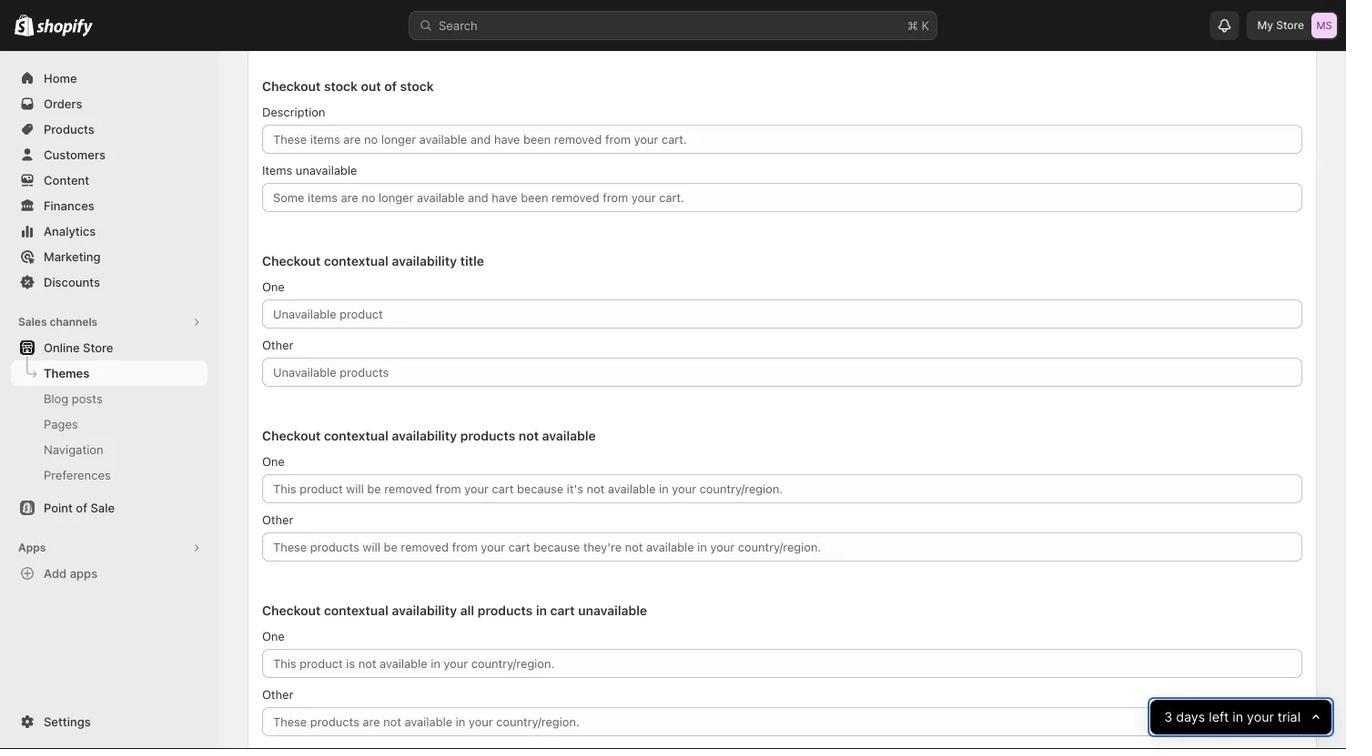 Task type: vqa. For each thing, say whether or not it's contained in the screenshot.
dialog
no



Task type: describe. For each thing, give the bounding box(es) containing it.
analytics link
[[11, 218, 208, 244]]

store for online store
[[83, 340, 113, 355]]

settings link
[[11, 709, 208, 735]]

3 days left in your trial
[[1164, 710, 1301, 725]]

products link
[[11, 117, 208, 142]]

settings
[[44, 715, 91, 729]]

analytics
[[44, 224, 96, 238]]

left
[[1209, 710, 1229, 725]]

online
[[44, 340, 80, 355]]

⌘ k
[[908, 18, 929, 32]]

k
[[922, 18, 929, 32]]

point
[[44, 501, 73, 515]]

⌘
[[908, 18, 918, 32]]

customers link
[[11, 142, 208, 167]]

channels
[[50, 315, 98, 329]]

online store link
[[11, 335, 208, 360]]

point of sale
[[44, 501, 115, 515]]

blog
[[44, 391, 68, 406]]

home link
[[11, 66, 208, 91]]

content link
[[11, 167, 208, 193]]

posts
[[72, 391, 103, 406]]

customers
[[44, 147, 106, 162]]

point of sale button
[[0, 495, 218, 521]]

add apps
[[44, 566, 97, 580]]

add
[[44, 566, 67, 580]]

marketing
[[44, 249, 101, 264]]

in
[[1233, 710, 1243, 725]]

finances link
[[11, 193, 208, 218]]

products
[[44, 122, 94, 136]]

apps
[[70, 566, 97, 580]]

home
[[44, 71, 77, 85]]

navigation link
[[11, 437, 208, 462]]

content
[[44, 173, 89, 187]]

my
[[1258, 19, 1274, 32]]

pages
[[44, 417, 78, 431]]

store for my store
[[1276, 19, 1304, 32]]

pages link
[[11, 411, 208, 437]]

apps button
[[11, 535, 208, 561]]

sales channels button
[[11, 309, 208, 335]]

themes link
[[11, 360, 208, 386]]

trial
[[1278, 710, 1301, 725]]

online store
[[44, 340, 113, 355]]

blog posts
[[44, 391, 103, 406]]

shopify image
[[37, 19, 93, 37]]

my store image
[[1312, 13, 1337, 38]]

preferences
[[44, 468, 111, 482]]



Task type: locate. For each thing, give the bounding box(es) containing it.
0 horizontal spatial store
[[83, 340, 113, 355]]

3
[[1164, 710, 1172, 725]]

search
[[439, 18, 478, 32]]

your
[[1247, 710, 1274, 725]]

sale
[[90, 501, 115, 515]]

orders
[[44, 96, 82, 111]]

discounts link
[[11, 269, 208, 295]]

store
[[1276, 19, 1304, 32], [83, 340, 113, 355]]

store down sales channels button
[[83, 340, 113, 355]]

sales channels
[[18, 315, 98, 329]]

blog posts link
[[11, 386, 208, 411]]

marketing link
[[11, 244, 208, 269]]

themes
[[44, 366, 89, 380]]

0 vertical spatial store
[[1276, 19, 1304, 32]]

point of sale link
[[11, 495, 208, 521]]

orders link
[[11, 91, 208, 117]]

3 days left in your trial button
[[1150, 700, 1332, 735]]

sales
[[18, 315, 47, 329]]

of
[[76, 501, 87, 515]]

finances
[[44, 198, 94, 213]]

navigation
[[44, 442, 103, 456]]

my store
[[1258, 19, 1304, 32]]

discounts
[[44, 275, 100, 289]]

1 vertical spatial store
[[83, 340, 113, 355]]

1 horizontal spatial store
[[1276, 19, 1304, 32]]

store right my
[[1276, 19, 1304, 32]]

preferences link
[[11, 462, 208, 488]]

add apps button
[[11, 561, 208, 586]]

apps
[[18, 541, 46, 554]]

shopify image
[[15, 14, 34, 36]]

days
[[1176, 710, 1205, 725]]



